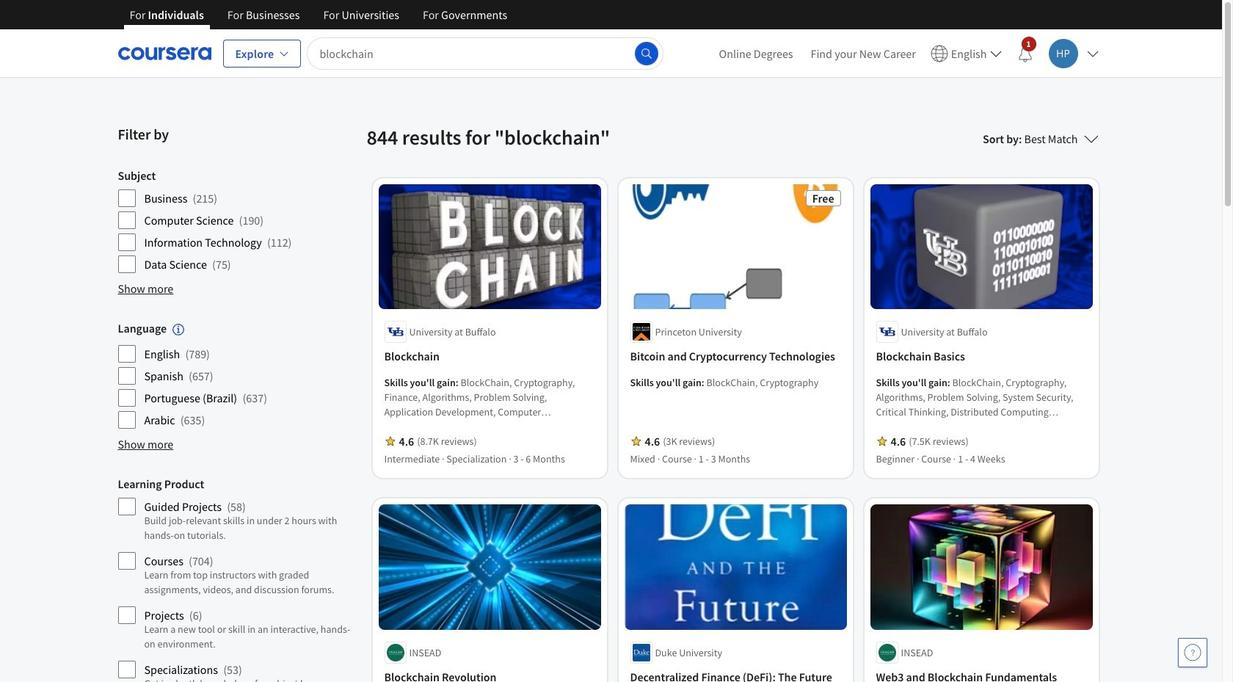 Task type: vqa. For each thing, say whether or not it's contained in the screenshot.
Group to the top
yes



Task type: describe. For each thing, give the bounding box(es) containing it.
What do you want to learn? text field
[[307, 37, 663, 69]]

banner navigation
[[118, 0, 519, 40]]

1 group from the top
[[118, 168, 358, 274]]

2 (4.6 stars) element from the left
[[645, 434, 660, 449]]

3 group from the top
[[118, 477, 358, 682]]



Task type: locate. For each thing, give the bounding box(es) containing it.
(4.6 stars) element
[[399, 434, 414, 449], [645, 434, 660, 449], [891, 434, 906, 449]]

group
[[118, 168, 358, 274], [118, 321, 358, 430], [118, 477, 358, 682]]

1 horizontal spatial (4.6 stars) element
[[645, 434, 660, 449]]

0 vertical spatial group
[[118, 168, 358, 274]]

coursera image
[[118, 41, 211, 65]]

2 vertical spatial group
[[118, 477, 358, 682]]

0 horizontal spatial (4.6 stars) element
[[399, 434, 414, 449]]

1 vertical spatial group
[[118, 321, 358, 430]]

information about this filter group image
[[173, 324, 184, 336]]

1 (4.6 stars) element from the left
[[399, 434, 414, 449]]

help center image
[[1184, 644, 1202, 662]]

3 (4.6 stars) element from the left
[[891, 434, 906, 449]]

None search field
[[307, 37, 663, 69]]

2 horizontal spatial (4.6 stars) element
[[891, 434, 906, 449]]

2 group from the top
[[118, 321, 358, 430]]



